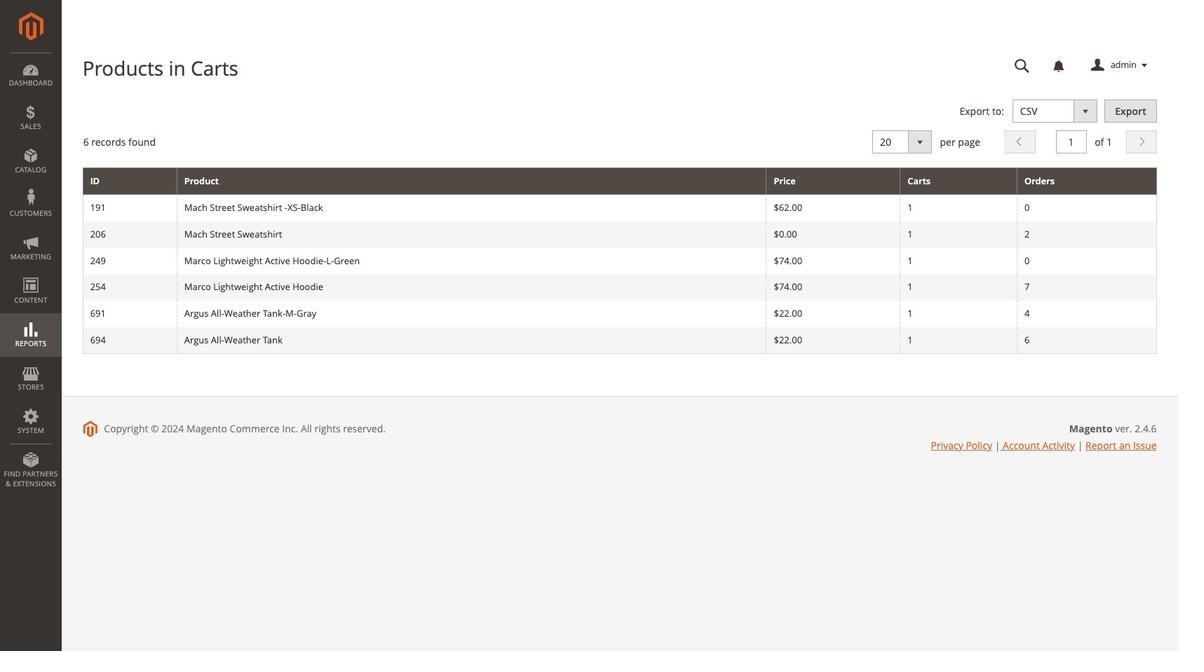 Task type: vqa. For each thing, say whether or not it's contained in the screenshot.
Menu
no



Task type: locate. For each thing, give the bounding box(es) containing it.
menu bar
[[0, 53, 62, 496]]

None text field
[[1005, 53, 1040, 78], [1056, 130, 1087, 153], [1005, 53, 1040, 78], [1056, 130, 1087, 153]]

magento admin panel image
[[19, 12, 43, 41]]



